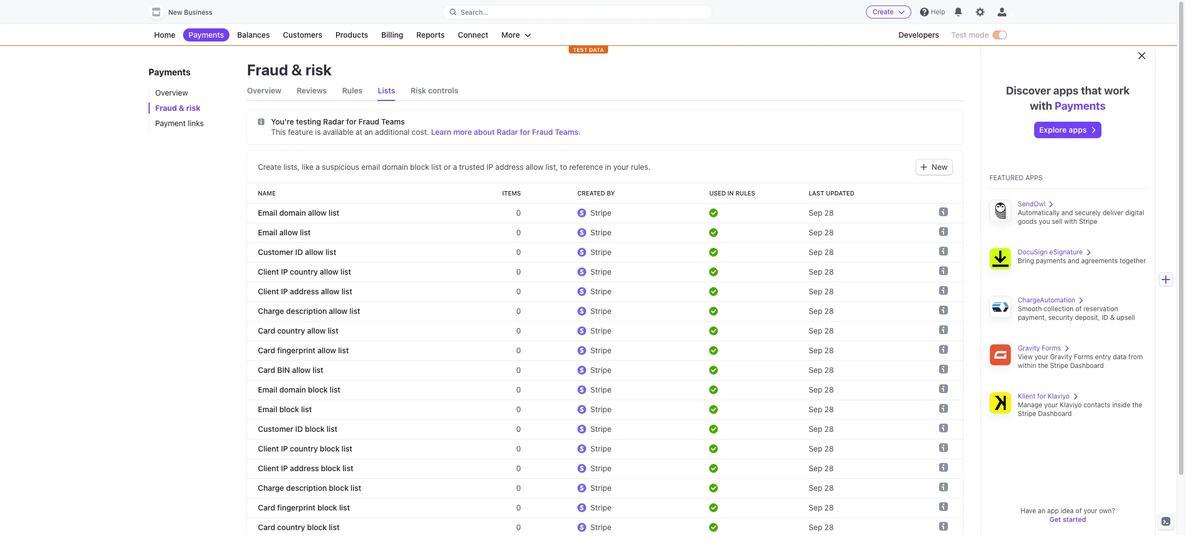 Task type: vqa. For each thing, say whether or not it's contained in the screenshot.


Task type: locate. For each thing, give the bounding box(es) containing it.
list down the card fingerprint block list link
[[329, 523, 340, 532]]

the right the inside
[[1133, 401, 1143, 409]]

card country block list link
[[247, 518, 476, 536]]

7 28 from the top
[[825, 326, 834, 336]]

2 sep from the top
[[809, 228, 823, 237]]

list down client ip country block list link at the bottom left of the page
[[343, 464, 354, 473]]

fraud down balances link
[[247, 61, 288, 79]]

2 vertical spatial payments
[[1055, 99, 1106, 112]]

sendowl image
[[990, 200, 1012, 222]]

0 for card country block list
[[516, 523, 521, 532]]

15 0 link from the top
[[476, 479, 526, 499]]

1 horizontal spatial with
[[1065, 218, 1078, 226]]

featured
[[990, 174, 1024, 182]]

block up client ip address block list
[[320, 444, 340, 454]]

2 email from the top
[[258, 228, 277, 237]]

0 horizontal spatial for
[[347, 117, 357, 126]]

email domain allow list link
[[247, 203, 476, 223]]

create left lists,
[[258, 162, 282, 172]]

12 stripe link from the top
[[573, 420, 658, 440]]

help button
[[916, 3, 950, 21]]

0 horizontal spatial with
[[1031, 99, 1053, 112]]

block down card bin allow list
[[308, 385, 328, 395]]

1 horizontal spatial for
[[520, 127, 530, 137]]

sep 28 link for email domain block list
[[805, 380, 904, 400]]

testing
[[296, 117, 321, 126]]

1 vertical spatial apps
[[1069, 125, 1087, 134]]

3 28 from the top
[[825, 248, 834, 257]]

17 0 from the top
[[516, 523, 521, 532]]

3 0 from the top
[[516, 248, 521, 257]]

apps inside discover apps that work with
[[1054, 84, 1079, 97]]

is
[[315, 127, 321, 137]]

idea
[[1061, 507, 1074, 515]]

0 link for customer id allow list
[[476, 243, 526, 262]]

1 vertical spatial the
[[1133, 401, 1143, 409]]

1 vertical spatial of
[[1076, 507, 1082, 515]]

payments
[[1037, 257, 1067, 265]]

lists,
[[284, 162, 300, 172]]

ip down customer id allow list
[[281, 267, 288, 277]]

overview link
[[247, 81, 282, 101], [149, 87, 236, 98]]

your left own?
[[1084, 507, 1098, 515]]

0 vertical spatial id
[[295, 248, 303, 257]]

and up sell
[[1062, 209, 1074, 217]]

0 horizontal spatial the
[[1039, 362, 1049, 370]]

rules inside tab list
[[342, 86, 363, 95]]

overview link inside tab list
[[247, 81, 282, 101]]

14 28 from the top
[[825, 464, 834, 473]]

1 vertical spatial for
[[520, 127, 530, 137]]

stripe link for email block list
[[573, 400, 658, 420]]

goods
[[1018, 218, 1038, 226]]

charge description block list link
[[247, 479, 476, 499]]

9 sep 28 from the top
[[809, 366, 834, 375]]

28 for card fingerprint allow list
[[825, 346, 834, 355]]

sep 28 link
[[805, 203, 904, 223], [805, 223, 904, 243], [805, 243, 904, 262], [805, 262, 904, 282], [805, 282, 904, 302], [805, 302, 904, 321], [805, 321, 904, 341], [805, 341, 904, 361], [805, 361, 904, 380], [805, 380, 904, 400], [805, 400, 904, 420], [805, 420, 904, 440], [805, 440, 904, 459], [805, 459, 904, 479], [805, 479, 904, 499], [805, 499, 904, 518], [805, 518, 904, 536]]

17 28 from the top
[[825, 523, 834, 532]]

fingerprint
[[277, 346, 316, 355], [277, 503, 316, 513]]

agreements
[[1082, 257, 1118, 265]]

list down "client ip country allow list" "link"
[[342, 287, 352, 296]]

sep for charge description allow list
[[809, 307, 823, 316]]

discover
[[1007, 84, 1051, 97]]

0 vertical spatial charge
[[258, 307, 284, 316]]

5 card from the top
[[258, 523, 275, 532]]

balances
[[237, 30, 270, 39]]

0 vertical spatial apps
[[1054, 84, 1079, 97]]

card fingerprint allow list link
[[247, 341, 476, 361]]

your down klient for klaviyo
[[1045, 401, 1058, 409]]

manage your klaviyo contacts inside the stripe dashboard
[[1018, 401, 1143, 418]]

0 vertical spatial gravity
[[1018, 344, 1040, 353]]

1 vertical spatial radar
[[497, 127, 518, 137]]

an inside you're testing radar for fraud teams this feature is available at an additional cost. learn more about radar for fraud teams.
[[365, 127, 373, 137]]

card bin allow list link
[[247, 361, 476, 380]]

dashboard inside manage your klaviyo contacts inside the stripe dashboard
[[1039, 410, 1072, 418]]

2 0 link from the top
[[476, 223, 526, 243]]

risk
[[306, 61, 332, 79], [186, 103, 201, 113]]

your down gravity forms
[[1035, 353, 1049, 361]]

1 vertical spatial gravity
[[1051, 353, 1073, 361]]

0 link for charge description block list
[[476, 479, 526, 499]]

5 sep 28 link from the top
[[805, 282, 904, 302]]

1 vertical spatial description
[[286, 484, 327, 493]]

5 stripe link from the top
[[573, 282, 658, 302]]

customer for customer id allow list
[[258, 248, 293, 257]]

dashboard inside view your gravity forms entry data from within the stripe dashboard
[[1071, 362, 1104, 370]]

ip down "customer id block list"
[[281, 444, 288, 454]]

4 sep 28 link from the top
[[805, 262, 904, 282]]

11 stripe link from the top
[[573, 400, 658, 420]]

0 vertical spatial create
[[873, 8, 894, 16]]

4 sep from the top
[[809, 267, 823, 277]]

country up client ip address allow list
[[290, 267, 318, 277]]

1 customer from the top
[[258, 248, 293, 257]]

1 horizontal spatial overview
[[247, 86, 282, 95]]

id for customer id allow list
[[295, 248, 303, 257]]

domain right 'email' at the left top of page
[[382, 162, 408, 172]]

8 28 from the top
[[825, 346, 834, 355]]

allow up customer id allow list
[[279, 228, 298, 237]]

1 vertical spatial rules
[[736, 190, 756, 197]]

1 horizontal spatial the
[[1133, 401, 1143, 409]]

1 vertical spatial fingerprint
[[277, 503, 316, 513]]

connect link
[[453, 28, 494, 42]]

2 horizontal spatial &
[[1111, 314, 1115, 322]]

card fingerprint block list
[[258, 503, 350, 513]]

client for client ip address block list
[[258, 464, 279, 473]]

ip down client ip country allow list
[[281, 287, 288, 296]]

client for client ip country allow list
[[258, 267, 279, 277]]

1 vertical spatial fraud & risk
[[155, 103, 201, 113]]

sep 28 link for customer id block list
[[805, 420, 904, 440]]

1 horizontal spatial risk
[[306, 61, 332, 79]]

risk controls link
[[411, 81, 459, 101]]

list down email domain block list
[[301, 405, 312, 414]]

payment
[[155, 119, 186, 128]]

domain down card bin allow list
[[279, 385, 306, 395]]

description down client ip address block list
[[286, 484, 327, 493]]

0 vertical spatial rules
[[342, 86, 363, 95]]

0 horizontal spatial gravity
[[1018, 344, 1040, 353]]

13 sep 28 from the top
[[809, 444, 834, 454]]

1 0 from the top
[[516, 208, 521, 218]]

16 0 from the top
[[516, 503, 521, 513]]

id down reservation
[[1102, 314, 1109, 322]]

stripe for client ip country block list
[[591, 444, 612, 454]]

13 0 from the top
[[516, 444, 521, 454]]

additional
[[375, 127, 410, 137]]

1 vertical spatial charge
[[258, 484, 284, 493]]

block down "client ip address block list" link
[[329, 484, 349, 493]]

10 28 from the top
[[825, 385, 834, 395]]

with down discover
[[1031, 99, 1053, 112]]

links
[[188, 119, 204, 128]]

address down client ip country block list
[[290, 464, 319, 473]]

an left 'app'
[[1039, 507, 1046, 515]]

fingerprint inside the card fingerprint block list link
[[277, 503, 316, 513]]

10 0 from the top
[[516, 385, 521, 395]]

0 for customer id block list
[[516, 425, 521, 434]]

customer down email block list
[[258, 425, 293, 434]]

0 vertical spatial an
[[365, 127, 373, 137]]

6 sep 28 link from the top
[[805, 302, 904, 321]]

4 card from the top
[[258, 503, 275, 513]]

1 horizontal spatial fraud & risk
[[247, 61, 332, 79]]

stripe link for card country block list
[[573, 518, 658, 536]]

you're testing radar for fraud teams this feature is available at an additional cost. learn more about radar for fraud teams.
[[271, 117, 581, 137]]

a right like
[[316, 162, 320, 172]]

client
[[258, 267, 279, 277], [258, 287, 279, 296], [258, 444, 279, 454], [258, 464, 279, 473]]

fingerprint down card country allow list
[[277, 346, 316, 355]]

0 link for client ip address allow list
[[476, 282, 526, 302]]

get
[[1050, 516, 1062, 524]]

of up started
[[1076, 507, 1082, 515]]

0 vertical spatial and
[[1062, 209, 1074, 217]]

8 0 from the top
[[516, 346, 521, 355]]

risk up reviews
[[306, 61, 332, 79]]

1 vertical spatial domain
[[279, 208, 306, 218]]

11 0 link from the top
[[476, 400, 526, 420]]

1 vertical spatial address
[[290, 287, 319, 296]]

name
[[258, 190, 276, 197]]

developers link
[[894, 28, 945, 42]]

last updated
[[809, 190, 855, 197]]

15 sep 28 link from the top
[[805, 479, 904, 499]]

allow up the charge description allow list on the left bottom of the page
[[321, 287, 340, 296]]

& up the payment links on the left top of page
[[179, 103, 184, 113]]

16 28 from the top
[[825, 503, 834, 513]]

28 for email domain block list
[[825, 385, 834, 395]]

risk up 'links'
[[186, 103, 201, 113]]

address for client ip address allow list
[[290, 287, 319, 296]]

have an app idea of your own? get started
[[1021, 507, 1116, 524]]

ip inside "link"
[[281, 267, 288, 277]]

with inside discover apps that work with
[[1031, 99, 1053, 112]]

0 horizontal spatial rules
[[342, 86, 363, 95]]

deliver
[[1103, 209, 1124, 217]]

sep for email domain block list
[[809, 385, 823, 395]]

overview inside overview link
[[155, 88, 188, 97]]

block left 'or'
[[410, 162, 429, 172]]

17 sep 28 link from the top
[[805, 518, 904, 536]]

11 0 from the top
[[516, 405, 521, 414]]

stripe link for client ip address allow list
[[573, 282, 658, 302]]

docusign
[[1018, 248, 1048, 256]]

1 vertical spatial customer
[[258, 425, 293, 434]]

0 link for card fingerprint block list
[[476, 499, 526, 518]]

0 vertical spatial description
[[286, 307, 327, 316]]

overview link for payments
[[149, 87, 236, 98]]

domain
[[382, 162, 408, 172], [279, 208, 306, 218], [279, 385, 306, 395]]

8 0 link from the top
[[476, 341, 526, 361]]

2 0 from the top
[[516, 228, 521, 237]]

fraud
[[247, 61, 288, 79], [155, 103, 177, 113], [359, 117, 380, 126], [532, 127, 553, 137]]

3 stripe link from the top
[[573, 243, 658, 262]]

1 charge from the top
[[258, 307, 284, 316]]

1 horizontal spatial an
[[1039, 507, 1046, 515]]

domain inside "link"
[[279, 208, 306, 218]]

sep 28 for client ip country block list
[[809, 444, 834, 454]]

2 fingerprint from the top
[[277, 503, 316, 513]]

13 0 link from the top
[[476, 440, 526, 459]]

payment links
[[155, 119, 204, 128]]

11 sep from the top
[[809, 405, 823, 414]]

0 for card bin allow list
[[516, 366, 521, 375]]

8 sep 28 from the top
[[809, 346, 834, 355]]

28 for card country block list
[[825, 523, 834, 532]]

12 sep 28 from the top
[[809, 425, 834, 434]]

svg image
[[258, 119, 265, 125]]

sep 28 link for email domain allow list
[[805, 203, 904, 223]]

fraud & risk up the payment links on the left top of page
[[155, 103, 201, 113]]

17 sep from the top
[[809, 523, 823, 532]]

forms
[[1042, 344, 1062, 353], [1074, 353, 1094, 361]]

0 for client ip country block list
[[516, 444, 521, 454]]

payments down that on the right top
[[1055, 99, 1106, 112]]

stripe for email allow list
[[591, 228, 612, 237]]

fingerprint up card country block list
[[277, 503, 316, 513]]

email down bin
[[258, 385, 277, 395]]

1 horizontal spatial gravity
[[1051, 353, 1073, 361]]

overview up svg image
[[247, 86, 282, 95]]

block down charge description block list
[[318, 503, 337, 513]]

address down client ip country allow list
[[290, 287, 319, 296]]

client down "customer id block list"
[[258, 444, 279, 454]]

forms up view your gravity forms entry data from within the stripe dashboard on the right of page
[[1042, 344, 1062, 353]]

an inside 'have an app idea of your own? get started'
[[1039, 507, 1046, 515]]

of
[[1076, 305, 1082, 313], [1076, 507, 1082, 515]]

sep 28 for card bin allow list
[[809, 366, 834, 375]]

1 28 from the top
[[825, 208, 834, 218]]

1 vertical spatial new
[[932, 162, 948, 172]]

0 vertical spatial payments
[[189, 30, 224, 39]]

list down card bin allow list link
[[330, 385, 341, 395]]

sep for card bin allow list
[[809, 366, 823, 375]]

klaviyo up manage your klaviyo contacts inside the stripe dashboard
[[1048, 393, 1070, 401]]

create up 'developers' link
[[873, 8, 894, 16]]

country down card fingerprint block list
[[277, 523, 305, 532]]

4 sep 28 from the top
[[809, 267, 834, 277]]

1 stripe link from the top
[[573, 203, 658, 223]]

sep 28 for client ip country allow list
[[809, 267, 834, 277]]

1 sep 28 link from the top
[[805, 203, 904, 223]]

sep 28 link for client ip country block list
[[805, 440, 904, 459]]

sep 28 for customer id block list
[[809, 425, 834, 434]]

sep for email domain allow list
[[809, 208, 823, 218]]

7 sep 28 link from the top
[[805, 321, 904, 341]]

6 28 from the top
[[825, 307, 834, 316]]

card
[[258, 326, 275, 336], [258, 346, 275, 355], [258, 366, 275, 375], [258, 503, 275, 513], [258, 523, 275, 532]]

15 0 from the top
[[516, 484, 521, 493]]

11 28 from the top
[[825, 405, 834, 414]]

7 0 link from the top
[[476, 321, 526, 341]]

4 0 link from the top
[[476, 262, 526, 282]]

1 horizontal spatial radar
[[497, 127, 518, 137]]

& left upsell
[[1111, 314, 1115, 322]]

smooth collection of reservation payment, security deposit, id & upsell
[[1018, 305, 1136, 322]]

klaviyo for for
[[1048, 393, 1070, 401]]

sep 28 for card fingerprint allow list
[[809, 346, 834, 355]]

overview link up 'fraud & risk' link
[[149, 87, 236, 98]]

0 vertical spatial address
[[496, 162, 524, 172]]

2 card from the top
[[258, 346, 275, 355]]

stripe for card fingerprint allow list
[[591, 346, 612, 355]]

1 vertical spatial an
[[1039, 507, 1046, 515]]

0 vertical spatial for
[[347, 117, 357, 126]]

for
[[347, 117, 357, 126], [520, 127, 530, 137], [1038, 393, 1046, 401]]

lists link
[[378, 81, 395, 101]]

8 sep 28 link from the top
[[805, 341, 904, 361]]

for up at on the top of page
[[347, 117, 357, 126]]

list down the customer id block list link
[[342, 444, 353, 454]]

email up "customer id block list"
[[258, 405, 277, 414]]

12 0 link from the top
[[476, 420, 526, 440]]

dashboard down entry
[[1071, 362, 1104, 370]]

stripe for charge description block list
[[591, 484, 612, 493]]

10 0 link from the top
[[476, 380, 526, 400]]

2 vertical spatial &
[[1111, 314, 1115, 322]]

the right within
[[1039, 362, 1049, 370]]

9 0 from the top
[[516, 366, 521, 375]]

28 for card fingerprint block list
[[825, 503, 834, 513]]

28 for email block list
[[825, 405, 834, 414]]

your right in
[[614, 162, 629, 172]]

1 horizontal spatial new
[[932, 162, 948, 172]]

0 vertical spatial dashboard
[[1071, 362, 1104, 370]]

0 horizontal spatial overview link
[[149, 87, 236, 98]]

tab list
[[247, 81, 963, 101]]

6 0 link from the top
[[476, 302, 526, 321]]

16 stripe link from the top
[[573, 499, 658, 518]]

1 vertical spatial create
[[258, 162, 282, 172]]

0 vertical spatial fraud & risk
[[247, 61, 332, 79]]

within
[[1018, 362, 1037, 370]]

1 horizontal spatial overview link
[[247, 81, 282, 101]]

8 sep from the top
[[809, 346, 823, 355]]

chargeautomation image
[[990, 296, 1012, 318]]

apps
[[1054, 84, 1079, 97], [1069, 125, 1087, 134]]

about
[[474, 127, 495, 137]]

client inside "link"
[[258, 267, 279, 277]]

payments down home link
[[149, 67, 191, 77]]

1 vertical spatial &
[[179, 103, 184, 113]]

4 client from the top
[[258, 464, 279, 473]]

feature
[[288, 127, 313, 137]]

client ip country allow list link
[[247, 262, 476, 282]]

1 horizontal spatial &
[[291, 61, 302, 79]]

sep for customer id allow list
[[809, 248, 823, 257]]

1 sep from the top
[[809, 208, 823, 218]]

list down the charge description allow list on the left bottom of the page
[[328, 326, 339, 336]]

rules left lists
[[342, 86, 363, 95]]

2 sep 28 from the top
[[809, 228, 834, 237]]

17 0 link from the top
[[476, 518, 526, 536]]

stripe for customer id block list
[[591, 425, 612, 434]]

1 horizontal spatial create
[[873, 8, 894, 16]]

1 vertical spatial forms
[[1074, 353, 1094, 361]]

16 sep 28 link from the top
[[805, 499, 904, 518]]

client down client ip country allow list
[[258, 287, 279, 296]]

email inside "link"
[[258, 208, 277, 218]]

overview
[[247, 86, 282, 95], [155, 88, 188, 97]]

gravity down gravity forms
[[1051, 353, 1073, 361]]

tab list containing overview
[[247, 81, 963, 101]]

2 sep 28 link from the top
[[805, 223, 904, 243]]

an right at on the top of page
[[365, 127, 373, 137]]

home link
[[149, 28, 181, 42]]

gravity up view
[[1018, 344, 1040, 353]]

sep 28 for card country allow list
[[809, 326, 834, 336]]

1 of from the top
[[1076, 305, 1082, 313]]

email up customer id allow list
[[258, 228, 277, 237]]

apps right "explore"
[[1069, 125, 1087, 134]]

data
[[1114, 353, 1127, 361]]

view
[[1018, 353, 1033, 361]]

12 0 from the top
[[516, 425, 521, 434]]

2 vertical spatial domain
[[279, 385, 306, 395]]

domain for email domain block list
[[279, 385, 306, 395]]

stripe inside view your gravity forms entry data from within the stripe dashboard
[[1050, 362, 1069, 370]]

securely
[[1075, 209, 1101, 217]]

overview inside tab list
[[247, 86, 282, 95]]

Search… text field
[[444, 5, 712, 19]]

stripe for card country allow list
[[591, 326, 612, 336]]

the inside manage your klaviyo contacts inside the stripe dashboard
[[1133, 401, 1143, 409]]

13 stripe link from the top
[[573, 440, 658, 459]]

0 for client ip address allow list
[[516, 287, 521, 296]]

0 horizontal spatial radar
[[323, 117, 345, 126]]

0 horizontal spatial a
[[316, 162, 320, 172]]

1 vertical spatial risk
[[186, 103, 201, 113]]

fraud up payment
[[155, 103, 177, 113]]

9 28 from the top
[[825, 366, 834, 375]]

2 stripe link from the top
[[573, 223, 658, 243]]

5 0 from the top
[[516, 287, 521, 296]]

charge for charge description block list
[[258, 484, 284, 493]]

1 horizontal spatial a
[[453, 162, 457, 172]]

2 vertical spatial id
[[295, 425, 303, 434]]

fraud & risk up reviews
[[247, 61, 332, 79]]

you're
[[271, 117, 294, 126]]

0 horizontal spatial forms
[[1042, 344, 1062, 353]]

card left bin
[[258, 366, 275, 375]]

entry
[[1096, 353, 1112, 361]]

customer
[[258, 248, 293, 257], [258, 425, 293, 434]]

radar up available
[[323, 117, 345, 126]]

6 sep from the top
[[809, 307, 823, 316]]

get started link
[[1050, 516, 1087, 524]]

0 vertical spatial customer
[[258, 248, 293, 257]]

fingerprint inside card fingerprint allow list link
[[277, 346, 316, 355]]

1 a from the left
[[316, 162, 320, 172]]

0 vertical spatial fingerprint
[[277, 346, 316, 355]]

customers link
[[278, 28, 328, 42]]

0 for email allow list
[[516, 228, 521, 237]]

for up manage
[[1038, 393, 1046, 401]]

create inside create "button"
[[873, 8, 894, 16]]

12 sep 28 link from the top
[[805, 420, 904, 440]]

1 vertical spatial dashboard
[[1039, 410, 1072, 418]]

available
[[323, 127, 354, 137]]

6 stripe link from the top
[[573, 302, 658, 321]]

0 horizontal spatial an
[[365, 127, 373, 137]]

1 card from the top
[[258, 326, 275, 336]]

domain up email allow list
[[279, 208, 306, 218]]

28 for email domain allow list
[[825, 208, 834, 218]]

created
[[578, 190, 606, 197]]

sep 28 for email domain block list
[[809, 385, 834, 395]]

to
[[560, 162, 568, 172]]

14 sep 28 link from the top
[[805, 459, 904, 479]]

klaviyo inside manage your klaviyo contacts inside the stripe dashboard
[[1060, 401, 1082, 409]]

overview for fraud & risk
[[247, 86, 282, 95]]

payments
[[189, 30, 224, 39], [149, 67, 191, 77], [1055, 99, 1106, 112]]

17 stripe link from the top
[[573, 518, 658, 536]]

client ip country block list link
[[247, 440, 476, 459]]

list down card fingerprint allow list
[[313, 366, 324, 375]]

description down client ip address allow list
[[286, 307, 327, 316]]

0 link for client ip address block list
[[476, 459, 526, 479]]

7 0 from the top
[[516, 326, 521, 336]]

sep 28 for customer id allow list
[[809, 248, 834, 257]]

0 horizontal spatial risk
[[186, 103, 201, 113]]

list
[[432, 162, 442, 172], [329, 208, 340, 218], [300, 228, 311, 237], [326, 248, 336, 257], [341, 267, 351, 277], [342, 287, 352, 296], [350, 307, 360, 316], [328, 326, 339, 336], [338, 346, 349, 355], [313, 366, 324, 375], [330, 385, 341, 395], [301, 405, 312, 414], [327, 425, 338, 434], [342, 444, 353, 454], [343, 464, 354, 473], [351, 484, 362, 493], [339, 503, 350, 513], [329, 523, 340, 532]]

your inside 'have an app idea of your own? get started'
[[1084, 507, 1098, 515]]

fraud inside 'fraud & risk' link
[[155, 103, 177, 113]]

id up client ip country block list
[[295, 425, 303, 434]]

1 horizontal spatial rules
[[736, 190, 756, 197]]

with right sell
[[1065, 218, 1078, 226]]

sep 28 link for client ip country allow list
[[805, 262, 904, 282]]

1 email from the top
[[258, 208, 277, 218]]

0 horizontal spatial fraud & risk
[[155, 103, 201, 113]]

overview up 'fraud & risk' link
[[155, 88, 188, 97]]

stripe link for email domain block list
[[573, 380, 658, 400]]

4 0 from the top
[[516, 267, 521, 277]]

1 horizontal spatial forms
[[1074, 353, 1094, 361]]

address
[[496, 162, 524, 172], [290, 287, 319, 296], [290, 464, 319, 473]]

email for email domain allow list
[[258, 208, 277, 218]]

0 vertical spatial of
[[1076, 305, 1082, 313]]

11 sep 28 from the top
[[809, 405, 834, 414]]

0 vertical spatial risk
[[306, 61, 332, 79]]

0 for card fingerprint allow list
[[516, 346, 521, 355]]

1 vertical spatial klaviyo
[[1060, 401, 1082, 409]]

10 stripe link from the top
[[573, 380, 658, 400]]

card for card bin allow list
[[258, 366, 275, 375]]

0 horizontal spatial create
[[258, 162, 282, 172]]

teams
[[381, 117, 405, 126]]

id inside smooth collection of reservation payment, security deposit, id & upsell
[[1102, 314, 1109, 322]]

new
[[168, 8, 182, 16], [932, 162, 948, 172]]

sep 28 for client ip address block list
[[809, 464, 834, 473]]

your
[[614, 162, 629, 172], [1035, 353, 1049, 361], [1045, 401, 1058, 409], [1084, 507, 1098, 515]]

email domain block list
[[258, 385, 341, 395]]

28 for charge description block list
[[825, 484, 834, 493]]

16 sep 28 from the top
[[809, 503, 834, 513]]

card for card fingerprint block list
[[258, 503, 275, 513]]

3 sep 28 from the top
[[809, 248, 834, 257]]

charge up card country allow list
[[258, 307, 284, 316]]

2 vertical spatial address
[[290, 464, 319, 473]]

view your gravity forms entry data from within the stripe dashboard
[[1018, 353, 1143, 370]]

14 0 link from the top
[[476, 459, 526, 479]]

3 client from the top
[[258, 444, 279, 454]]

fraud up at on the top of page
[[359, 117, 380, 126]]

16 0 link from the top
[[476, 499, 526, 518]]

Search… search field
[[444, 5, 712, 19]]

reservation
[[1084, 305, 1119, 313]]

stripe for client ip address allow list
[[591, 287, 612, 296]]

country inside "link"
[[290, 267, 318, 277]]

10 sep from the top
[[809, 385, 823, 395]]

card down card fingerprint block list
[[258, 523, 275, 532]]

2 vertical spatial for
[[1038, 393, 1046, 401]]

28 for client ip address block list
[[825, 464, 834, 473]]

7 sep from the top
[[809, 326, 823, 336]]

email for email block list
[[258, 405, 277, 414]]

2 charge from the top
[[258, 484, 284, 493]]

card for card country block list
[[258, 523, 275, 532]]

1 description from the top
[[286, 307, 327, 316]]

8 stripe link from the top
[[573, 341, 658, 361]]

payment links link
[[149, 118, 236, 129]]

3 email from the top
[[258, 385, 277, 395]]

0 vertical spatial with
[[1031, 99, 1053, 112]]

ip down client ip country block list
[[281, 464, 288, 473]]

docusign esignature image
[[990, 248, 1012, 270]]

1 vertical spatial with
[[1065, 218, 1078, 226]]

0 vertical spatial klaviyo
[[1048, 393, 1070, 401]]

list up client ip country allow list
[[326, 248, 336, 257]]

description for allow
[[286, 307, 327, 316]]

0 horizontal spatial overview
[[155, 88, 188, 97]]

28 for client ip country allow list
[[825, 267, 834, 277]]

chargeautomation
[[1018, 296, 1076, 304]]

9 sep from the top
[[809, 366, 823, 375]]

stripe for charge description allow list
[[591, 307, 612, 316]]

0 for email domain allow list
[[516, 208, 521, 218]]

4 stripe link from the top
[[573, 262, 658, 282]]

0 vertical spatial the
[[1039, 362, 1049, 370]]

1 vertical spatial id
[[1102, 314, 1109, 322]]

client down customer id allow list
[[258, 267, 279, 277]]

sep 28 for client ip address allow list
[[809, 287, 834, 296]]

0 horizontal spatial new
[[168, 8, 182, 16]]

stripe for card country block list
[[591, 523, 612, 532]]

with
[[1031, 99, 1053, 112], [1065, 218, 1078, 226]]

0 vertical spatial new
[[168, 8, 182, 16]]

id
[[295, 248, 303, 257], [1102, 314, 1109, 322], [295, 425, 303, 434]]

5 0 link from the top
[[476, 282, 526, 302]]



Task type: describe. For each thing, give the bounding box(es) containing it.
payment,
[[1018, 314, 1047, 322]]

more
[[502, 30, 520, 39]]

0 for client ip country allow list
[[516, 267, 521, 277]]

klient
[[1018, 393, 1036, 401]]

0 vertical spatial forms
[[1042, 344, 1062, 353]]

sep 28 for charge description allow list
[[809, 307, 834, 316]]

list up client ip country block list
[[327, 425, 338, 434]]

sep 28 link for customer id allow list
[[805, 243, 904, 262]]

developers
[[899, 30, 940, 39]]

0 vertical spatial &
[[291, 61, 302, 79]]

card country allow list link
[[247, 321, 476, 341]]

sep 28 for email block list
[[809, 405, 834, 414]]

cost.
[[412, 127, 429, 137]]

stripe for card fingerprint block list
[[591, 503, 612, 513]]

stripe for email domain allow list
[[591, 208, 612, 218]]

of inside 'have an app idea of your own? get started'
[[1076, 507, 1082, 515]]

list down the email domain allow list
[[300, 228, 311, 237]]

sep 28 link for card country block list
[[805, 518, 904, 536]]

learn
[[431, 127, 452, 137]]

updated
[[826, 190, 855, 197]]

card fingerprint block list link
[[247, 499, 476, 518]]

connect
[[458, 30, 489, 39]]

stripe link for client ip country block list
[[573, 440, 658, 459]]

customer for customer id block list
[[258, 425, 293, 434]]

list left 'or'
[[432, 162, 442, 172]]

sep 28 link for client ip address allow list
[[805, 282, 904, 302]]

teams.
[[555, 127, 581, 137]]

2 a from the left
[[453, 162, 457, 172]]

28 for customer id block list
[[825, 425, 834, 434]]

ip right trusted
[[487, 162, 494, 172]]

stripe link for charge description allow list
[[573, 302, 658, 321]]

email allow list
[[258, 228, 311, 237]]

manage
[[1018, 401, 1043, 409]]

sep for client ip address allow list
[[809, 287, 823, 296]]

bring
[[1018, 257, 1035, 265]]

customer id block list link
[[247, 420, 476, 440]]

0 horizontal spatial &
[[179, 103, 184, 113]]

more
[[454, 127, 472, 137]]

card bin allow list
[[258, 366, 324, 375]]

0 link for card bin allow list
[[476, 361, 526, 380]]

block down card fingerprint block list
[[307, 523, 327, 532]]

your inside manage your klaviyo contacts inside the stripe dashboard
[[1045, 401, 1058, 409]]

forms inside view your gravity forms entry data from within the stripe dashboard
[[1074, 353, 1094, 361]]

apps for discover
[[1054, 84, 1079, 97]]

list down card country allow list link
[[338, 346, 349, 355]]

email
[[361, 162, 380, 172]]

overview for payments
[[155, 88, 188, 97]]

reviews link
[[297, 81, 327, 101]]

collection
[[1044, 305, 1074, 313]]

deposit,
[[1076, 314, 1101, 322]]

fingerprint for block
[[277, 503, 316, 513]]

sep for email block list
[[809, 405, 823, 414]]

automatically and securely deliver digital goods you sell with stripe
[[1018, 209, 1145, 226]]

sep for card country block list
[[809, 523, 823, 532]]

by
[[607, 190, 615, 197]]

reports
[[417, 30, 445, 39]]

reference
[[570, 162, 603, 172]]

own?
[[1100, 507, 1116, 515]]

stripe link for customer id allow list
[[573, 243, 658, 262]]

client ip address allow list link
[[247, 282, 476, 302]]

0 vertical spatial radar
[[323, 117, 345, 126]]

stripe for email domain block list
[[591, 385, 612, 395]]

sep 28 for email domain allow list
[[809, 208, 834, 218]]

list up card country block list link
[[339, 503, 350, 513]]

sep 28 link for charge description allow list
[[805, 302, 904, 321]]

risk controls
[[411, 86, 459, 95]]

0 for card fingerprint block list
[[516, 503, 521, 513]]

28 for client ip country block list
[[825, 444, 834, 454]]

apps
[[1026, 174, 1043, 182]]

risk
[[411, 86, 426, 95]]

sendowl
[[1018, 200, 1046, 208]]

and inside automatically and securely deliver digital goods you sell with stripe
[[1062, 209, 1074, 217]]

ip for client ip address allow list
[[281, 287, 288, 296]]

create lists, like a suspicious email domain block list or a trusted ip address allow list, to reference in your rules.
[[258, 162, 651, 172]]

products link
[[330, 28, 374, 42]]

together
[[1120, 257, 1147, 265]]

ip for client ip country block list
[[281, 444, 288, 454]]

explore apps
[[1040, 125, 1087, 134]]

products
[[336, 30, 368, 39]]

gravity forms image
[[990, 344, 1012, 366]]

0 link for email block list
[[476, 400, 526, 420]]

0 for email domain block list
[[516, 385, 521, 395]]

stripe inside automatically and securely deliver digital goods you sell with stripe
[[1080, 218, 1098, 226]]

create for create lists, like a suspicious email domain block list or a trusted ip address allow list, to reference in your rules.
[[258, 162, 282, 172]]

address for client ip address block list
[[290, 464, 319, 473]]

digital
[[1126, 209, 1145, 217]]

ip for client ip country allow list
[[281, 267, 288, 277]]

have
[[1021, 507, 1037, 515]]

upsell
[[1117, 314, 1136, 322]]

sep 28 link for charge description block list
[[805, 479, 904, 499]]

apps for explore
[[1069, 125, 1087, 134]]

client ip address allow list
[[258, 287, 352, 296]]

allow down the charge description allow list on the left bottom of the page
[[307, 326, 326, 336]]

sep 28 link for card fingerprint block list
[[805, 499, 904, 518]]

customers
[[283, 30, 323, 39]]

allow down card country allow list
[[318, 346, 336, 355]]

customer id block list
[[258, 425, 338, 434]]

this
[[271, 127, 286, 137]]

sep for card fingerprint block list
[[809, 503, 823, 513]]

the inside view your gravity forms entry data from within the stripe dashboard
[[1039, 362, 1049, 370]]

card for card country allow list
[[258, 326, 275, 336]]

started
[[1063, 516, 1087, 524]]

stripe link for charge description block list
[[573, 479, 658, 499]]

allow right bin
[[292, 366, 311, 375]]

description for block
[[286, 484, 327, 493]]

billing
[[381, 30, 403, 39]]

sep 28 link for card bin allow list
[[805, 361, 904, 380]]

inside
[[1113, 401, 1131, 409]]

sep for client ip country block list
[[809, 444, 823, 454]]

& inside smooth collection of reservation payment, security deposit, id & upsell
[[1111, 314, 1115, 322]]

sep for card fingerprint allow list
[[809, 346, 823, 355]]

block up "customer id block list"
[[279, 405, 299, 414]]

automatically
[[1018, 209, 1060, 217]]

sep for client ip country allow list
[[809, 267, 823, 277]]

block up charge description block list
[[321, 464, 341, 473]]

0 link for email allow list
[[476, 223, 526, 243]]

stripe for email block list
[[591, 405, 612, 414]]

0 link for card country allow list
[[476, 321, 526, 341]]

new business
[[168, 8, 212, 16]]

0 link for email domain allow list
[[476, 203, 526, 223]]

featured apps
[[990, 174, 1043, 182]]

svg image
[[921, 164, 928, 171]]

stripe link for card country allow list
[[573, 321, 658, 341]]

work
[[1105, 84, 1130, 97]]

reports link
[[411, 28, 450, 42]]

list up email allow list link
[[329, 208, 340, 218]]

create button
[[867, 5, 912, 19]]

list down client ip address allow list link
[[350, 307, 360, 316]]

0 for client ip address block list
[[516, 464, 521, 473]]

allow up client ip country allow list
[[305, 248, 324, 257]]

allow up client ip address allow list
[[320, 267, 339, 277]]

0 link for client ip country allow list
[[476, 262, 526, 282]]

allow left list,
[[526, 162, 544, 172]]

id for customer id block list
[[295, 425, 303, 434]]

client for client ip country block list
[[258, 444, 279, 454]]

home
[[154, 30, 176, 39]]

in
[[728, 190, 734, 197]]

stripe inside manage your klaviyo contacts inside the stripe dashboard
[[1018, 410, 1037, 418]]

0 link for card fingerprint allow list
[[476, 341, 526, 361]]

0 for charge description allow list
[[516, 307, 521, 316]]

used
[[710, 190, 726, 197]]

bring payments and agreements together
[[1018, 257, 1147, 265]]

bin
[[277, 366, 290, 375]]

2 horizontal spatial for
[[1038, 393, 1046, 401]]

0 link for charge description allow list
[[476, 302, 526, 321]]

gravity inside view your gravity forms entry data from within the stripe dashboard
[[1051, 353, 1073, 361]]

that
[[1082, 84, 1102, 97]]

28 for email allow list
[[825, 228, 834, 237]]

allow down client ip address allow list link
[[329, 307, 348, 316]]

gravity forms
[[1018, 344, 1062, 353]]

sep for customer id block list
[[809, 425, 823, 434]]

28 for card bin allow list
[[825, 366, 834, 375]]

stripe for customer id allow list
[[591, 248, 612, 257]]

allow up email allow list
[[308, 208, 327, 218]]

0 link for email domain block list
[[476, 380, 526, 400]]

0 link for client ip country block list
[[476, 440, 526, 459]]

discover apps that work with
[[1007, 84, 1130, 112]]

of inside smooth collection of reservation payment, security deposit, id & upsell
[[1076, 305, 1082, 313]]

charge description allow list link
[[247, 302, 476, 321]]

list down "client ip address block list" link
[[351, 484, 362, 493]]

test data
[[573, 46, 604, 53]]

card for card fingerprint allow list
[[258, 346, 275, 355]]

email allow list link
[[247, 223, 476, 243]]

list down the customer id allow list link
[[341, 267, 351, 277]]

new business button
[[149, 4, 223, 20]]

block up client ip country block list
[[305, 425, 325, 434]]

your inside view your gravity forms entry data from within the stripe dashboard
[[1035, 353, 1049, 361]]

with inside automatically and securely deliver digital goods you sell with stripe
[[1065, 218, 1078, 226]]

search…
[[461, 8, 489, 16]]

0 link for customer id block list
[[476, 420, 526, 440]]

reviews
[[297, 86, 327, 95]]

client ip country allow list
[[258, 267, 351, 277]]

new for new business
[[168, 8, 182, 16]]

fraud left teams.
[[532, 127, 553, 137]]

fingerprint for allow
[[277, 346, 316, 355]]

country up card fingerprint allow list
[[277, 326, 305, 336]]

0 for customer id allow list
[[516, 248, 521, 257]]

1 vertical spatial and
[[1068, 257, 1080, 265]]

1 vertical spatial payments
[[149, 67, 191, 77]]

email for email domain block list
[[258, 385, 277, 395]]

country up client ip address block list
[[290, 444, 318, 454]]

card country allow list
[[258, 326, 339, 336]]

you
[[1039, 218, 1051, 226]]

test
[[573, 46, 588, 53]]

0 for card country allow list
[[516, 326, 521, 336]]

sep 28 link for email block list
[[805, 400, 904, 420]]

trusted
[[459, 162, 485, 172]]

rules link
[[342, 81, 363, 101]]

stripe link for client ip address block list
[[573, 459, 658, 479]]

lists
[[378, 86, 395, 95]]

0 vertical spatial domain
[[382, 162, 408, 172]]

stripe for client ip address block list
[[591, 464, 612, 473]]

rules.
[[631, 162, 651, 172]]

email block list link
[[247, 400, 476, 420]]

klient for klaviyo image
[[990, 393, 1012, 414]]

more button
[[496, 28, 537, 42]]

email domain block list link
[[247, 380, 476, 400]]

sep for client ip address block list
[[809, 464, 823, 473]]

or
[[444, 162, 451, 172]]

stripe link for email allow list
[[573, 223, 658, 243]]

sep for card country allow list
[[809, 326, 823, 336]]



